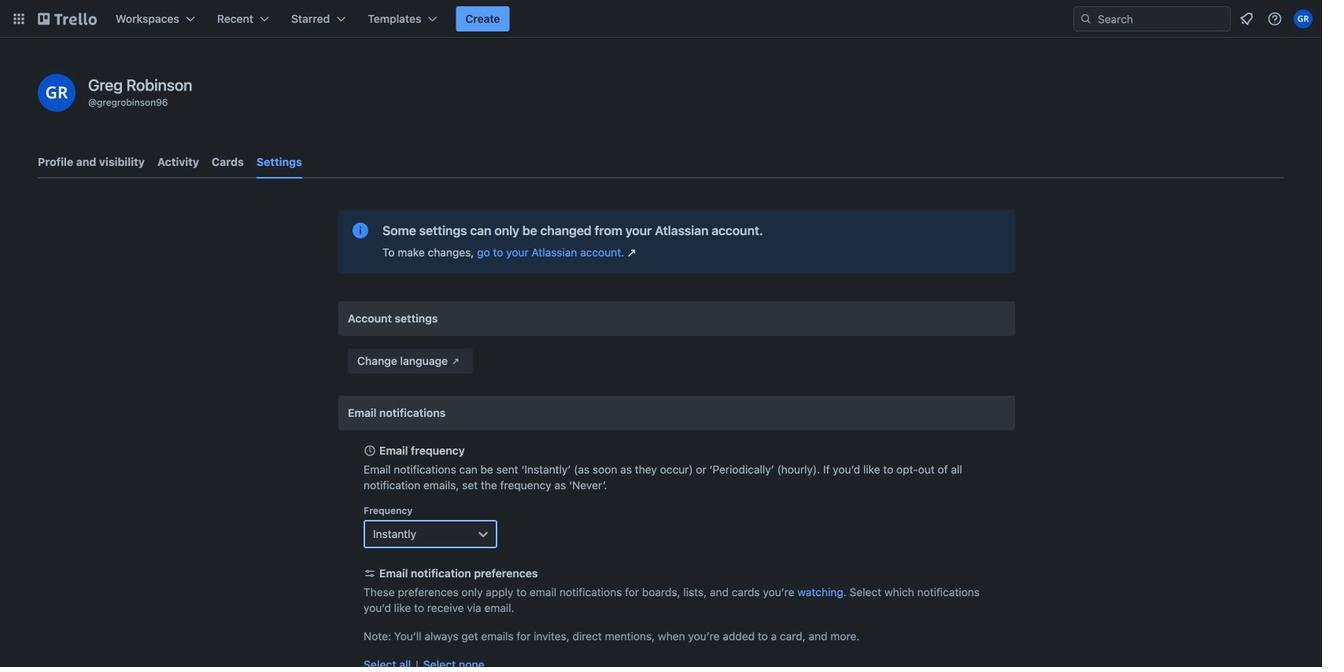Task type: locate. For each thing, give the bounding box(es) containing it.
greg robinson (gregrobinson96) image right open information menu image
[[1294, 9, 1313, 28]]

0 vertical spatial greg robinson (gregrobinson96) image
[[1294, 9, 1313, 28]]

greg robinson (gregrobinson96) image down the back to home image
[[38, 74, 76, 112]]

search image
[[1080, 13, 1093, 25]]

1 horizontal spatial greg robinson (gregrobinson96) image
[[1294, 9, 1313, 28]]

greg robinson (gregrobinson96) image
[[1294, 9, 1313, 28], [38, 74, 76, 112]]

0 horizontal spatial greg robinson (gregrobinson96) image
[[38, 74, 76, 112]]

primary element
[[0, 0, 1322, 38]]

Search field
[[1074, 6, 1231, 31]]



Task type: describe. For each thing, give the bounding box(es) containing it.
1 vertical spatial greg robinson (gregrobinson96) image
[[38, 74, 76, 112]]

open information menu image
[[1267, 11, 1283, 27]]

back to home image
[[38, 6, 97, 31]]

sm image
[[448, 353, 464, 369]]

0 notifications image
[[1237, 9, 1256, 28]]



Task type: vqa. For each thing, say whether or not it's contained in the screenshot.
search icon
yes



